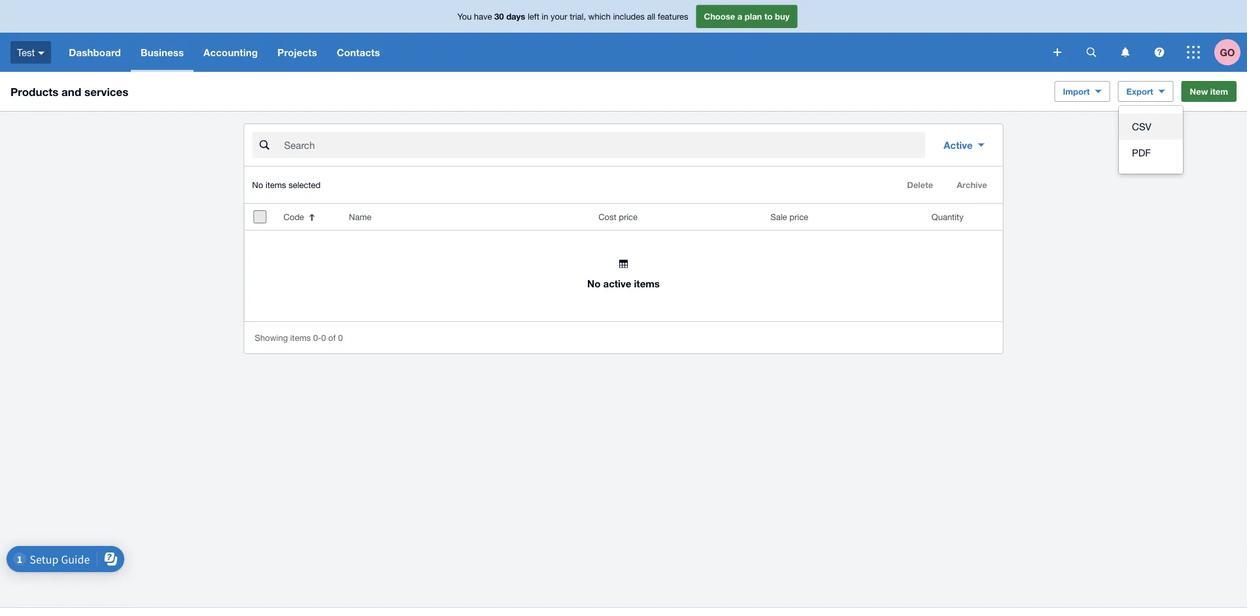 Task type: vqa. For each thing, say whether or not it's contained in the screenshot.
Navigation containing Dashboard
yes



Task type: describe. For each thing, give the bounding box(es) containing it.
services
[[84, 85, 128, 98]]

group containing csv
[[1119, 106, 1183, 174]]

csv button
[[1119, 114, 1183, 140]]

Search search field
[[283, 133, 925, 158]]

trial,
[[570, 11, 586, 21]]

price for cost price
[[619, 212, 638, 222]]

quantity
[[932, 212, 964, 222]]

0-
[[313, 333, 321, 343]]

list of items with cost price, sale price and quantity element
[[244, 204, 1003, 322]]

have
[[474, 11, 492, 21]]

buy
[[775, 11, 790, 21]]

archive
[[957, 180, 987, 190]]

projects button
[[268, 33, 327, 72]]

2 horizontal spatial svg image
[[1155, 47, 1164, 57]]

dashboard
[[69, 46, 121, 58]]

go button
[[1215, 33, 1247, 72]]

2 horizontal spatial svg image
[[1187, 46, 1200, 59]]

and
[[62, 85, 81, 98]]

1 horizontal spatial svg image
[[1121, 47, 1130, 57]]

contacts
[[337, 46, 380, 58]]

new item
[[1190, 86, 1228, 96]]

choose a plan to buy
[[704, 11, 790, 21]]

business button
[[131, 33, 194, 72]]

sale price
[[771, 212, 808, 222]]

pdf button
[[1119, 140, 1183, 166]]

active
[[944, 139, 973, 151]]

business
[[141, 46, 184, 58]]

accounting button
[[194, 33, 268, 72]]

banner containing dashboard
[[0, 0, 1247, 72]]

sale
[[771, 212, 787, 222]]

0 horizontal spatial svg image
[[1054, 48, 1061, 56]]

name button
[[341, 204, 471, 230]]

code
[[284, 212, 304, 222]]

active
[[603, 278, 631, 290]]

left
[[528, 11, 539, 21]]

archive button
[[949, 175, 995, 196]]

delete button
[[899, 175, 941, 196]]

which
[[588, 11, 611, 21]]

of
[[328, 333, 336, 343]]

svg image inside test popup button
[[38, 52, 45, 55]]

cost
[[599, 212, 616, 222]]

items for showing items 0-0 of 0
[[290, 333, 311, 343]]

includes
[[613, 11, 645, 21]]

no active items
[[587, 278, 660, 290]]

showing
[[255, 333, 288, 343]]

items for no items selected
[[266, 180, 286, 190]]

choose
[[704, 11, 735, 21]]

2 0 from the left
[[338, 333, 343, 343]]

import
[[1063, 86, 1090, 96]]

30
[[495, 11, 504, 21]]

selected
[[289, 180, 321, 190]]

all
[[647, 11, 655, 21]]

to
[[765, 11, 773, 21]]

delete
[[907, 180, 933, 190]]

days
[[506, 11, 525, 21]]

your
[[551, 11, 567, 21]]



Task type: locate. For each thing, give the bounding box(es) containing it.
price inside button
[[619, 212, 638, 222]]

no for no active items
[[587, 278, 601, 290]]

dashboard link
[[59, 33, 131, 72]]

0 left of
[[321, 333, 326, 343]]

features
[[658, 11, 688, 21]]

banner
[[0, 0, 1247, 72]]

products
[[10, 85, 58, 98]]

price for sale price
[[790, 212, 808, 222]]

no left active
[[587, 278, 601, 290]]

navigation containing dashboard
[[59, 33, 1044, 72]]

items left 0- at the bottom of the page
[[290, 333, 311, 343]]

projects
[[277, 46, 317, 58]]

1 0 from the left
[[321, 333, 326, 343]]

2 price from the left
[[790, 212, 808, 222]]

products and services
[[10, 85, 128, 98]]

item
[[1210, 86, 1228, 96]]

svg image
[[1087, 47, 1096, 57], [1155, 47, 1164, 57], [1054, 48, 1061, 56]]

svg image
[[1187, 46, 1200, 59], [1121, 47, 1130, 57], [38, 52, 45, 55]]

you have 30 days left in your trial, which includes all features
[[457, 11, 688, 21]]

test
[[17, 47, 35, 58]]

0 horizontal spatial price
[[619, 212, 638, 222]]

cost price
[[599, 212, 638, 222]]

0 horizontal spatial svg image
[[38, 52, 45, 55]]

0 vertical spatial no
[[252, 180, 263, 190]]

navigation inside banner
[[59, 33, 1044, 72]]

1 horizontal spatial no
[[587, 278, 601, 290]]

no items selected
[[252, 180, 321, 190]]

new
[[1190, 86, 1208, 96]]

0 horizontal spatial no
[[252, 180, 263, 190]]

name
[[349, 212, 371, 222]]

1 horizontal spatial items
[[290, 333, 311, 343]]

active button
[[933, 132, 995, 158]]

no
[[252, 180, 263, 190], [587, 278, 601, 290]]

price
[[619, 212, 638, 222], [790, 212, 808, 222]]

0 vertical spatial items
[[266, 180, 286, 190]]

price inside button
[[790, 212, 808, 222]]

0
[[321, 333, 326, 343], [338, 333, 343, 343]]

price right cost
[[619, 212, 638, 222]]

code button
[[276, 204, 341, 230]]

you
[[457, 11, 472, 21]]

no inside list of items with cost price, sale price and quantity "element"
[[587, 278, 601, 290]]

items
[[266, 180, 286, 190], [634, 278, 660, 290], [290, 333, 311, 343]]

price right sale
[[790, 212, 808, 222]]

navigation
[[59, 33, 1044, 72]]

pdf
[[1132, 147, 1151, 159]]

accounting
[[203, 46, 258, 58]]

1 horizontal spatial 0
[[338, 333, 343, 343]]

csv
[[1132, 121, 1152, 132]]

1 vertical spatial no
[[587, 278, 601, 290]]

svg image up export
[[1121, 47, 1130, 57]]

items left 'selected' on the top left
[[266, 180, 286, 190]]

cost price button
[[471, 204, 646, 230]]

1 price from the left
[[619, 212, 638, 222]]

showing items 0-0 of 0
[[255, 333, 343, 343]]

new item button
[[1182, 81, 1237, 102]]

test button
[[0, 33, 59, 72]]

0 right of
[[338, 333, 343, 343]]

items right active
[[634, 278, 660, 290]]

list box containing csv
[[1119, 106, 1183, 174]]

go
[[1220, 46, 1235, 58]]

1 horizontal spatial svg image
[[1087, 47, 1096, 57]]

in
[[542, 11, 548, 21]]

no left 'selected' on the top left
[[252, 180, 263, 190]]

2 horizontal spatial items
[[634, 278, 660, 290]]

items inside "element"
[[634, 278, 660, 290]]

sale price button
[[646, 204, 816, 230]]

0 horizontal spatial items
[[266, 180, 286, 190]]

export button
[[1118, 81, 1174, 102]]

list box
[[1119, 106, 1183, 174]]

a
[[738, 11, 742, 21]]

0 horizontal spatial 0
[[321, 333, 326, 343]]

quantity button
[[816, 204, 972, 230]]

import button
[[1055, 81, 1110, 102]]

export
[[1127, 86, 1153, 96]]

plan
[[745, 11, 762, 21]]

contacts button
[[327, 33, 390, 72]]

2 vertical spatial items
[[290, 333, 311, 343]]

1 vertical spatial items
[[634, 278, 660, 290]]

group
[[1119, 106, 1183, 174]]

svg image right test
[[38, 52, 45, 55]]

1 horizontal spatial price
[[790, 212, 808, 222]]

no for no items selected
[[252, 180, 263, 190]]

svg image left go
[[1187, 46, 1200, 59]]



